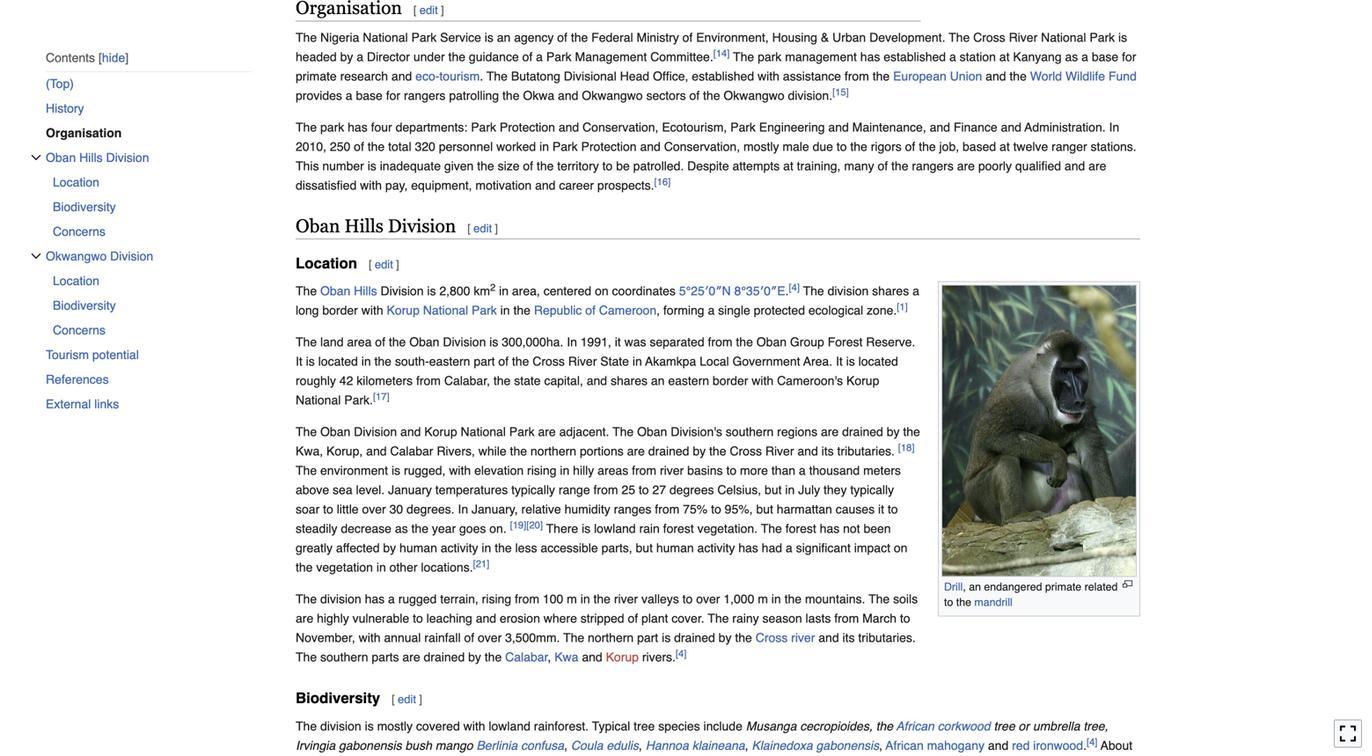 Task type: locate. For each thing, give the bounding box(es) containing it.
biodiversity up okwangwo division
[[53, 200, 116, 214]]

2 activity from the left
[[698, 541, 735, 555]]

. inside the oban hills division is 2,800 km 2 in area, centered on coordinates 5°25′0″n 8°35′0″e . [4]
[[786, 284, 789, 298]]

0 vertical spatial in
[[1110, 120, 1120, 134]]

on inside there is lowland rain forest vegetation. the forest has not been greatly affected by human activity in the less accessible parts, but human activity has had a significant impact on the vegetation in other locations.
[[894, 541, 908, 555]]

[4] link down 'cover.'
[[676, 648, 687, 659]]

cross up station
[[974, 30, 1006, 44]]

0 horizontal spatial as
[[395, 522, 408, 536]]

location for division
[[53, 274, 99, 288]]

2 horizontal spatial [4]
[[1087, 737, 1098, 748]]

job,
[[940, 139, 960, 153]]

calabar inside the oban division and korup national park are adjacent. the oban division's southern regions are drained by the kwa, korup, and calabar rivers, while the northern portions are drained by the cross river and its tributaries.
[[390, 444, 433, 458]]

(top)
[[46, 76, 74, 91]]

location down organisation
[[53, 175, 99, 189]]

1 it from the left
[[296, 355, 303, 369]]

mango
[[436, 739, 473, 753]]

and inside , coula edulis , hannoa klaineana , klainedoxa gabonensis , african mahogany and red ironwood . [4]
[[988, 739, 1009, 753]]

edit link up covered on the left of the page
[[398, 693, 416, 706]]

1 vertical spatial concerns
[[53, 323, 106, 337]]

mostly up attempts
[[744, 139, 779, 153]]

is up january
[[392, 464, 401, 478]]

part inside the land area of the oban division is 300,000ha. in 1991, it was separated from the oban group forest reserve. it is located in the south-eastern part of the cross river state in akamkpa local government area. it is located roughly 42 kilometers from calabar, the state capital, and shares an eastern border with cameroon's korup national park.
[[474, 355, 495, 369]]

of down centered
[[586, 303, 596, 318]]

park for has
[[320, 120, 344, 134]]

1 horizontal spatial its
[[843, 631, 855, 645]]

1 horizontal spatial forest
[[786, 522, 817, 536]]

is up the korup national park link
[[427, 284, 436, 298]]

, inside korup national park in the republic of cameroon , forming a single protected ecological zone. [1]
[[657, 303, 660, 318]]

northern inside the oban division and korup national park are adjacent. the oban division's southern regions are drained by the kwa, korup, and calabar rivers, while the northern portions are drained by the cross river and its tributaries.
[[531, 444, 577, 458]]

park down 2
[[472, 303, 497, 318]]

has left had
[[739, 541, 759, 555]]

x small image
[[31, 152, 41, 163], [31, 251, 41, 261]]

location link
[[53, 170, 252, 194], [53, 268, 252, 293]]

0 horizontal spatial lowland
[[489, 719, 531, 733]]

rangers inside the park has four departments: park protection and conservation, ecotourism, park engineering and maintenance, and finance and administration. in 2010, 250 of the total 320 personnel worked in park protection and conservation, mostly male due to the rigors of the job, based at twelve ranger stations. this number is inadequate given the size of the territory to be patrolled. despite attempts at training, many of the rangers are poorly qualified and are dissatisfied with pay, equipment, motivation and career prospects.
[[912, 159, 954, 173]]

1 vertical spatial for
[[386, 88, 401, 102]]

1 activity from the left
[[441, 541, 478, 555]]

0 vertical spatial river
[[1009, 30, 1038, 44]]

0 horizontal spatial .
[[480, 69, 483, 83]]

union
[[950, 69, 983, 83]]

a right 'than'
[[799, 464, 806, 478]]

mountains.
[[805, 592, 866, 606]]

0 vertical spatial oban hills division
[[46, 150, 149, 164]]

an down akamkpa
[[651, 374, 665, 388]]

is up the fund
[[1119, 30, 1128, 44]]

1 horizontal spatial calabar
[[505, 650, 548, 664]]

rainy
[[733, 612, 759, 626]]

1 horizontal spatial [4]
[[789, 282, 800, 293]]

the left federal
[[571, 30, 588, 44]]

its inside and its tributaries. the southern parts are drained by the
[[843, 631, 855, 645]]

established inside eco-tourism . the butatong divisional head office, established with assistance from the european union and the world wildlife fund provides a base for rangers patrolling the okwa and okwangwo sectors of the okwangwo division. [15]
[[692, 69, 755, 83]]

[ for biodiversity
[[392, 693, 395, 706]]

roughly
[[296, 374, 336, 388]]

by up [18] link
[[887, 425, 900, 439]]

biodiversity link down oban hills division link
[[53, 194, 252, 219]]

the up long
[[296, 284, 317, 298]]

a inside there is lowland rain forest vegetation. the forest has not been greatly affected by human activity in the less accessible parts, but human activity has had a significant impact on the vegetation in other locations.
[[786, 541, 793, 555]]

is up guidance
[[485, 30, 494, 44]]

1 horizontal spatial as
[[1066, 50, 1079, 64]]

it down "forest"
[[836, 355, 843, 369]]

cross inside the oban division and korup national park are adjacent. the oban division's southern regions are drained by the kwa, korup, and calabar rivers, while the northern portions are drained by the cross river and its tributaries.
[[730, 444, 762, 458]]

rising inside "the division has a rugged terrain, rising from 100 m in the river valleys to over 1,000 m in the mountains.  the soils are highly vulnerable to leaching and erosion where stripped of plant cover. the rainy season lasts from march to november, with annual rainfall of over 3,500mm. the northern part is drained by the"
[[482, 592, 512, 606]]

species
[[659, 719, 700, 733]]

training,
[[797, 159, 841, 173]]

of inside eco-tourism . the butatong divisional head office, established with assistance from the european union and the world wildlife fund provides a base for rangers patrolling the okwa and okwangwo sectors of the okwangwo division. [15]
[[690, 88, 700, 102]]

the up 2010,
[[296, 120, 317, 134]]

2 gabonensis from the left
[[817, 739, 880, 753]]

european
[[894, 69, 947, 83]]

corkwood
[[938, 719, 991, 733]]

basins
[[688, 464, 723, 478]]

korup down "forest"
[[847, 374, 880, 388]]

1 vertical spatial african
[[886, 739, 924, 753]]

1 location link from the top
[[53, 170, 252, 194]]

by down leaching
[[468, 650, 481, 664]]

0 horizontal spatial part
[[474, 355, 495, 369]]

european union link
[[894, 69, 983, 83]]

accessible
[[541, 541, 598, 555]]

1 vertical spatial as
[[395, 522, 408, 536]]

lasts
[[806, 612, 831, 626]]

tree,
[[1084, 719, 1109, 733]]

river for degrees
[[660, 464, 684, 478]]

ironwood
[[1034, 739, 1084, 753]]

1 forest from the left
[[663, 522, 694, 536]]

1 vertical spatial .
[[786, 284, 789, 298]]

1 vertical spatial on
[[894, 541, 908, 555]]

a up vulnerable
[[388, 592, 395, 606]]

organisation link
[[46, 120, 264, 145]]

despite
[[688, 159, 729, 173]]

2 horizontal spatial river
[[792, 631, 815, 645]]

1 horizontal spatial primate
[[1046, 581, 1082, 594]]

in left july at the right of the page
[[786, 483, 795, 497]]

1 horizontal spatial human
[[657, 541, 694, 555]]

1 vertical spatial river
[[568, 355, 597, 369]]

typically
[[512, 483, 555, 497], [851, 483, 895, 497]]

territory
[[557, 159, 599, 173]]

than
[[772, 464, 796, 478]]

0 horizontal spatial established
[[692, 69, 755, 83]]

an inside , an endangered primate related to the
[[969, 581, 982, 594]]

based
[[963, 139, 997, 153]]

edit link for location
[[375, 258, 393, 271]]

plant
[[642, 612, 668, 626]]

0 vertical spatial primate
[[296, 69, 337, 83]]

goes
[[460, 522, 486, 536]]

0 vertical spatial division
[[828, 284, 869, 298]]

1 vertical spatial but
[[757, 502, 774, 516]]

0 horizontal spatial northern
[[531, 444, 577, 458]]

as
[[1066, 50, 1079, 64], [395, 522, 408, 536]]

concerns for okwangwo
[[53, 323, 106, 337]]

the division has a rugged terrain, rising from 100 m in the river valleys to over 1,000 m in the mountains.  the soils are highly vulnerable to leaching and erosion where stripped of plant cover. the rainy season lasts from march to november, with annual rainfall of over 3,500mm. the northern part is drained by the
[[296, 592, 918, 645]]

located down land
[[318, 355, 358, 369]]

tourism potential link
[[46, 342, 252, 367]]

0 horizontal spatial oban hills division
[[46, 150, 149, 164]]

the inside korup national park in the republic of cameroon , forming a single protected ecological zone. [1]
[[514, 303, 531, 318]]

typically down meters
[[851, 483, 895, 497]]

2 biodiversity link from the top
[[53, 293, 252, 318]]

1 biodiversity link from the top
[[53, 194, 252, 219]]

primate inside 'the park management has established a station at kanyang as a base for primate research and'
[[296, 69, 337, 83]]

urban
[[833, 30, 866, 44]]

1 vertical spatial location
[[296, 255, 357, 272]]

, inside , an endangered primate related to the
[[963, 581, 966, 594]]

an up guidance
[[497, 30, 511, 44]]

0 horizontal spatial located
[[318, 355, 358, 369]]

2 horizontal spatial over
[[696, 592, 720, 606]]

1 vertical spatial x small image
[[31, 251, 41, 261]]

8°35′0″e
[[735, 284, 786, 298]]

okwangwo division link
[[46, 244, 252, 268]]

in inside the environment is rugged, with elevation rising in hilly areas from river basins to more than a thousand meters above sea level. january temperatures typically range from 25 to 27 degrees celsius, but in july they typically soar to little over 30 degrees. in january, relative humidity ranges from 75% to 95%, but harmattan causes it to steadily decrease as the year goes on.
[[458, 502, 468, 516]]

southern inside the oban division and korup national park are adjacent. the oban division's southern regions are drained by the kwa, korup, and calabar rivers, while the northern portions are drained by the cross river and its tributaries.
[[726, 425, 774, 439]]

, down musanga cecropioides, the african corkwood
[[880, 739, 883, 753]]

2 horizontal spatial .
[[1084, 739, 1087, 753]]

to down the soils
[[900, 612, 911, 626]]

[ down parts on the bottom left of page
[[392, 693, 395, 706]]

a inside eco-tourism . the butatong divisional head office, established with assistance from the european union and the world wildlife fund provides a base for rangers patrolling the okwa and okwangwo sectors of the okwangwo division. [15]
[[346, 88, 353, 102]]

the down kwa,
[[296, 464, 317, 478]]

park up "elevation"
[[510, 425, 535, 439]]

0 vertical spatial northern
[[531, 444, 577, 458]]

agency
[[514, 30, 554, 44]]

part down plant
[[637, 631, 659, 645]]

tourism potential
[[46, 348, 139, 362]]

rivers.
[[642, 650, 676, 664]]

a down 5°25′0″n
[[708, 303, 715, 318]]

0 horizontal spatial rising
[[482, 592, 512, 606]]

over inside the environment is rugged, with elevation rising in hilly areas from river basins to more than a thousand meters above sea level. january temperatures typically range from 25 to 27 degrees celsius, but in july they typically soar to little over 30 degrees. in january, relative humidity ranges from 75% to 95%, but harmattan causes it to steadily decrease as the year goes on.
[[362, 502, 386, 516]]

national up while
[[461, 425, 506, 439]]

edit link for biodiversity
[[398, 693, 416, 706]]

2 vertical spatial over
[[478, 631, 502, 645]]

1 vertical spatial park
[[320, 120, 344, 134]]

from down 27
[[655, 502, 680, 516]]

1 vertical spatial tributaries.
[[859, 631, 916, 645]]

and down state
[[587, 374, 607, 388]]

a up union
[[950, 50, 957, 64]]

the up government
[[736, 335, 753, 349]]

[
[[414, 3, 417, 17], [468, 222, 471, 235], [369, 258, 372, 271], [392, 693, 395, 706]]

as inside the environment is rugged, with elevation rising in hilly areas from river basins to more than a thousand meters above sea level. january temperatures typically range from 25 to 27 degrees celsius, but in july they typically soar to little over 30 degrees. in january, relative humidity ranges from 75% to 95%, but harmattan causes it to steadily decrease as the year goes on.
[[395, 522, 408, 536]]

musanga
[[746, 719, 797, 733]]

concerns link for okwangwo division
[[53, 318, 252, 342]]

0 horizontal spatial park
[[320, 120, 344, 134]]

and inside "the division has a rugged terrain, rising from 100 m in the river valleys to over 1,000 m in the mountains.  the soils are highly vulnerable to leaching and erosion where stripped of plant cover. the rainy season lasts from march to november, with annual rainfall of over 3,500mm. the northern part is drained by the"
[[476, 612, 497, 626]]

drained down 'cover.'
[[674, 631, 715, 645]]

2 location link from the top
[[53, 268, 252, 293]]

0 horizontal spatial mostly
[[377, 719, 413, 733]]

gabonensis inside the tree or umbrella tree, irvingia gabonensis bush mango
[[339, 739, 402, 753]]

1 concerns link from the top
[[53, 219, 252, 244]]

are down annual
[[403, 650, 420, 664]]

0 horizontal spatial it
[[296, 355, 303, 369]]

calabar inside calabar , kwa and korup rivers. [4]
[[505, 650, 548, 664]]

typical
[[592, 719, 631, 733]]

erosion
[[500, 612, 540, 626]]

edit for location
[[375, 258, 393, 271]]

human down rain
[[657, 541, 694, 555]]

river inside "the division has a rugged terrain, rising from 100 m in the river valleys to over 1,000 m in the mountains.  the soils are highly vulnerable to leaching and erosion where stripped of plant cover. the rainy season lasts from march to november, with annual rainfall of over 3,500mm. the northern part is drained by the"
[[614, 592, 638, 606]]

[15] link
[[833, 86, 849, 97]]

and right kwa link
[[582, 650, 603, 664]]

1 vertical spatial shares
[[611, 374, 648, 388]]

oban hills division down organisation
[[46, 150, 149, 164]]

1 vertical spatial rising
[[482, 592, 512, 606]]

2 concerns link from the top
[[53, 318, 252, 342]]

1 horizontal spatial shares
[[873, 284, 910, 298]]

0 vertical spatial [4] link
[[789, 282, 800, 293]]

river inside the environment is rugged, with elevation rising in hilly areas from river basins to more than a thousand meters above sea level. january temperatures typically range from 25 to 27 degrees celsius, but in july they typically soar to little over 30 degrees. in january, relative humidity ranges from 75% to 95%, but harmattan causes it to steadily decrease as the year goes on.
[[660, 464, 684, 478]]

from down mountains.
[[835, 612, 859, 626]]

primate inside , an endangered primate related to the
[[1046, 581, 1082, 594]]

organisation
[[46, 126, 122, 140]]

hills down dissatisfied
[[345, 215, 384, 236]]

with left "assistance"
[[758, 69, 780, 83]]

2 it from the left
[[836, 355, 843, 369]]

concerns link for oban hills division
[[53, 219, 252, 244]]

2 x small image from the top
[[31, 251, 41, 261]]

established down [14] link
[[692, 69, 755, 83]]

2 vertical spatial at
[[784, 159, 794, 173]]

kanyang
[[1014, 50, 1062, 64]]

oban up land
[[320, 284, 351, 298]]

location
[[53, 175, 99, 189], [296, 255, 357, 272], [53, 274, 99, 288]]

0 vertical spatial eastern
[[429, 355, 470, 369]]

the left calabar link
[[485, 650, 502, 664]]

] for location
[[396, 258, 399, 271]]

0 horizontal spatial base
[[356, 88, 383, 102]]

division up ecological in the top of the page
[[828, 284, 869, 298]]

1 horizontal spatial it
[[879, 502, 885, 516]]

with inside the land area of the oban division is 300,000ha. in 1991, it was separated from the oban group forest reserve. it is located in the south-eastern part of the cross river state in akamkpa local government area. it is located roughly 42 kilometers from calabar, the state capital, and shares an eastern border with cameroon's korup national park.
[[752, 374, 774, 388]]

[4] inside calabar , kwa and korup rivers. [4]
[[676, 648, 687, 659]]

1 x small image from the top
[[31, 152, 41, 163]]

environment,
[[696, 30, 769, 44]]

in up stations.
[[1110, 120, 1120, 134]]

contents hide
[[46, 50, 125, 65]]

, down musanga
[[745, 739, 749, 753]]

0 vertical spatial part
[[474, 355, 495, 369]]

division
[[106, 150, 149, 164], [388, 215, 456, 236], [110, 249, 153, 263], [381, 284, 424, 298], [443, 335, 486, 349], [354, 425, 397, 439]]

0 vertical spatial x small image
[[31, 152, 41, 163]]

january
[[388, 483, 432, 497]]

oban hills division
[[46, 150, 149, 164], [296, 215, 456, 236]]

in left other
[[377, 560, 386, 575]]

in down area
[[362, 355, 371, 369]]

park inside the park has four departments: park protection and conservation, ecotourism, park engineering and maintenance, and finance and administration. in 2010, 250 of the total 320 personnel worked in park protection and conservation, mostly male due to the rigors of the job, based at twelve ranger stations. this number is inadequate given the size of the territory to be patrolled. despite attempts at training, many of the rangers are poorly qualified and are dissatisfied with pay, equipment, motivation and career prospects.
[[320, 120, 344, 134]]

park down housing
[[758, 50, 782, 64]]

0 vertical spatial concerns link
[[53, 219, 252, 244]]

rivers,
[[437, 444, 475, 458]]

2 tree from the left
[[994, 719, 1016, 733]]

0 vertical spatial base
[[1092, 50, 1119, 64]]

locations.
[[421, 560, 473, 575]]

tributaries. up meters
[[838, 444, 895, 458]]

biodiversity for oban
[[53, 200, 116, 214]]

cross river link
[[756, 631, 815, 645]]

0 vertical spatial biodiversity link
[[53, 194, 252, 219]]

external links link
[[46, 392, 252, 416]]

the left european
[[873, 69, 890, 83]]

is inside the park has four departments: park protection and conservation, ecotourism, park engineering and maintenance, and finance and administration. in 2010, 250 of the total 320 personnel worked in park protection and conservation, mostly male due to the rigors of the job, based at twelve ranger stations. this number is inadequate given the size of the territory to be patrolled. despite attempts at training, many of the rangers are poorly qualified and are dissatisfied with pay, equipment, motivation and career prospects.
[[368, 159, 377, 173]]

border inside the division shares a long border with
[[322, 303, 358, 318]]

2 horizontal spatial okwangwo
[[724, 88, 785, 102]]

[4] link up protected
[[789, 282, 800, 293]]

is
[[485, 30, 494, 44], [1119, 30, 1128, 44], [368, 159, 377, 173], [427, 284, 436, 298], [490, 335, 499, 349], [306, 355, 315, 369], [847, 355, 855, 369], [392, 464, 401, 478], [582, 522, 591, 536], [662, 631, 671, 645], [365, 719, 374, 733]]

1 horizontal spatial rising
[[527, 464, 557, 478]]

1 human from the left
[[400, 541, 437, 555]]

[ edit ] down motivation at the top left of page
[[468, 222, 498, 235]]

prospects.
[[598, 178, 655, 192]]

rising up relative
[[527, 464, 557, 478]]

division inside the oban hills division is 2,800 km 2 in area, centered on coordinates 5°25′0″n 8°35′0″e . [4]
[[381, 284, 424, 298]]

1 vertical spatial [4] link
[[676, 648, 687, 659]]

[4] inside , coula edulis , hannoa klaineana , klainedoxa gabonensis , african mahogany and red ironwood . [4]
[[1087, 737, 1098, 748]]

bush
[[405, 739, 432, 753]]

border down oban hills link
[[322, 303, 358, 318]]

to
[[837, 139, 847, 153], [603, 159, 613, 173], [727, 464, 737, 478], [639, 483, 649, 497], [323, 502, 333, 516], [711, 502, 722, 516], [888, 502, 898, 516], [683, 592, 693, 606], [945, 596, 954, 609], [413, 612, 423, 626], [900, 612, 911, 626]]

hills inside the oban hills division is 2,800 km 2 in area, centered on coordinates 5°25′0″n 8°35′0″e . [4]
[[354, 284, 377, 298]]

0 vertical spatial [4]
[[789, 282, 800, 293]]

1 vertical spatial in
[[567, 335, 577, 349]]

] up the korup national park link
[[396, 258, 399, 271]]

african inside , coula edulis , hannoa klaineana , klainedoxa gabonensis , african mahogany and red ironwood . [4]
[[886, 739, 924, 753]]

park inside korup national park in the republic of cameroon , forming a single protected ecological zone. [1]
[[472, 303, 497, 318]]

1 typically from the left
[[512, 483, 555, 497]]

1 vertical spatial lowland
[[489, 719, 531, 733]]

tourism
[[440, 69, 480, 83]]

with down government
[[752, 374, 774, 388]]

in inside the park has four departments: park protection and conservation, ecotourism, park engineering and maintenance, and finance and administration. in 2010, 250 of the total 320 personnel worked in park protection and conservation, mostly male due to the rigors of the job, based at twelve ranger stations. this number is inadequate given the size of the territory to be patrolled. despite attempts at training, many of the rangers are poorly qualified and are dissatisfied with pay, equipment, motivation and career prospects.
[[540, 139, 549, 153]]

fullscreen image
[[1340, 725, 1357, 742]]

1 gabonensis from the left
[[339, 739, 402, 753]]

tributaries. inside the oban division and korup national park are adjacent. the oban division's southern regions are drained by the kwa, korup, and calabar rivers, while the northern portions are drained by the cross river and its tributaries.
[[838, 444, 895, 458]]

1 horizontal spatial rangers
[[912, 159, 954, 173]]

cross inside the nigeria national park service is an agency of the federal ministry of environment, housing & urban development. the cross river national park is headed by a director under the guidance of a park management committee.
[[974, 30, 1006, 44]]

rising up erosion
[[482, 592, 512, 606]]

1 horizontal spatial for
[[1122, 50, 1137, 64]]

. inside , coula edulis , hannoa klaineana , klainedoxa gabonensis , african mahogany and red ironwood . [4]
[[1084, 739, 1087, 753]]

in inside the park has four departments: park protection and conservation, ecotourism, park engineering and maintenance, and finance and administration. in 2010, 250 of the total 320 personnel worked in park protection and conservation, mostly male due to the rigors of the job, based at twelve ranger stations. this number is inadequate given the size of the territory to be patrolled. despite attempts at training, many of the rangers are poorly qualified and are dissatisfied with pay, equipment, motivation and career prospects.
[[1110, 120, 1120, 134]]

1 located from the left
[[318, 355, 358, 369]]

[ edit ] up service
[[414, 3, 444, 17]]

from
[[845, 69, 870, 83], [708, 335, 733, 349], [416, 374, 441, 388], [632, 464, 657, 478], [594, 483, 618, 497], [655, 502, 680, 516], [515, 592, 540, 606], [835, 612, 859, 626]]

from down south-
[[416, 374, 441, 388]]

75%
[[683, 502, 708, 516]]

eco-tourism . the butatong divisional head office, established with assistance from the european union and the world wildlife fund provides a base for rangers patrolling the okwa and okwangwo sectors of the okwangwo division. [15]
[[296, 69, 1137, 102]]

national inside the oban division and korup national park are adjacent. the oban division's southern regions are drained by the kwa, korup, and calabar rivers, while the northern portions are drained by the cross river and its tributaries.
[[461, 425, 506, 439]]

edit for oban hills division
[[474, 222, 492, 235]]

by inside the nigeria national park service is an agency of the federal ministry of environment, housing & urban development. the cross river national park is headed by a director under the guidance of a park management committee.
[[340, 50, 353, 64]]

vegetation
[[316, 560, 373, 575]]

division
[[828, 284, 869, 298], [320, 592, 362, 606], [320, 719, 362, 733]]

1 horizontal spatial mostly
[[744, 139, 779, 153]]

0 horizontal spatial activity
[[441, 541, 478, 555]]

edit
[[420, 3, 438, 17], [474, 222, 492, 235], [375, 258, 393, 271], [398, 693, 416, 706]]

biodiversity up irvingia
[[296, 690, 380, 707]]

vegetation.
[[698, 522, 758, 536]]

division inside the land area of the oban division is 300,000ha. in 1991, it was separated from the oban group forest reserve. it is located in the south-eastern part of the cross river state in akamkpa local government area. it is located roughly 42 kilometers from calabar, the state capital, and shares an eastern border with cameroon's korup national park.
[[443, 335, 486, 349]]

1 vertical spatial biodiversity link
[[53, 293, 252, 318]]

been
[[864, 522, 891, 536]]

0 vertical spatial an
[[497, 30, 511, 44]]

gabonensis
[[339, 739, 402, 753], [817, 739, 880, 753]]

okwa
[[523, 88, 555, 102]]

0 vertical spatial .
[[480, 69, 483, 83]]

1 vertical spatial border
[[713, 374, 749, 388]]

edit up oban hills link
[[375, 258, 393, 271]]

has down "urban"
[[861, 50, 881, 64]]

1 vertical spatial division
[[320, 592, 362, 606]]

1 concerns from the top
[[53, 224, 106, 238]]

2 vertical spatial an
[[969, 581, 982, 594]]

[4] down "tree,"
[[1087, 737, 1098, 748]]

group
[[790, 335, 825, 349]]

and inside calabar , kwa and korup rivers. [4]
[[582, 650, 603, 664]]

african up african mahogany link
[[897, 719, 935, 733]]

in right 100 m
[[581, 592, 590, 606]]

from up [15] 'link'
[[845, 69, 870, 83]]

[ edit ] up oban hills link
[[369, 258, 399, 271]]

the
[[296, 30, 317, 44], [949, 30, 970, 44], [733, 50, 755, 64], [487, 69, 508, 83], [296, 120, 317, 134], [296, 284, 317, 298], [803, 284, 825, 298], [296, 335, 317, 349], [296, 425, 317, 439], [613, 425, 634, 439], [296, 464, 317, 478], [761, 522, 782, 536], [296, 592, 317, 606], [869, 592, 890, 606], [708, 612, 729, 626], [564, 631, 585, 645], [296, 650, 317, 664], [296, 719, 317, 733]]

has
[[861, 50, 881, 64], [348, 120, 368, 134], [820, 522, 840, 536], [739, 541, 759, 555], [365, 592, 385, 606]]

0 vertical spatial established
[[884, 50, 946, 64]]

oban inside the oban hills division is 2,800 km 2 in area, centered on coordinates 5°25′0″n 8°35′0″e . [4]
[[320, 284, 351, 298]]

edit link for oban hills division
[[474, 222, 492, 235]]

for inside 'the park management has established a station at kanyang as a base for primate research and'
[[1122, 50, 1137, 64]]

cover.
[[672, 612, 705, 626]]

rainfall
[[425, 631, 461, 645]]

to up celsius,
[[727, 464, 737, 478]]

and down 'regions'
[[798, 444, 818, 458]]

[15]
[[833, 86, 849, 97]]

0 vertical spatial on
[[595, 284, 609, 298]]

1 horizontal spatial border
[[713, 374, 749, 388]]

eastern
[[429, 355, 470, 369], [668, 374, 710, 388]]

division inside "the division has a rugged terrain, rising from 100 m in the river valleys to over 1,000 m in the mountains.  the soils are highly vulnerable to leaching and erosion where stripped of plant cover. the rainy season lasts from march to november, with annual rainfall of over 3,500mm. the northern part is drained by the"
[[320, 592, 362, 606]]

northern down stripped
[[588, 631, 634, 645]]

1 vertical spatial an
[[651, 374, 665, 388]]

has inside the park has four departments: park protection and conservation, ecotourism, park engineering and maintenance, and finance and administration. in 2010, 250 of the total 320 personnel worked in park protection and conservation, mostly male due to the rigors of the job, based at twelve ranger stations. this number is inadequate given the size of the territory to be patrolled. despite attempts at training, many of the rangers are poorly qualified and are dissatisfied with pay, equipment, motivation and career prospects.
[[348, 120, 368, 134]]

base inside 'the park management has established a station at kanyang as a base for primate research and'
[[1092, 50, 1119, 64]]

by down division's
[[693, 444, 706, 458]]

1 horizontal spatial in
[[567, 335, 577, 349]]

for
[[1122, 50, 1137, 64], [386, 88, 401, 102]]

1 horizontal spatial an
[[651, 374, 665, 388]]

hilly
[[573, 464, 594, 478]]

2 located from the left
[[859, 355, 899, 369]]

] down motivation at the top left of page
[[495, 222, 498, 235]]

2 vertical spatial river
[[766, 444, 794, 458]]

1 vertical spatial concerns link
[[53, 318, 252, 342]]

1 horizontal spatial base
[[1092, 50, 1119, 64]]

the land area of the oban division is 300,000ha. in 1991, it was separated from the oban group forest reserve. it is located in the south-eastern part of the cross river state in akamkpa local government area. it is located roughly 42 kilometers from calabar, the state capital, and shares an eastern border with cameroon's korup national park.
[[296, 335, 916, 407]]

1 vertical spatial established
[[692, 69, 755, 83]]

ecological
[[809, 303, 864, 318]]

a inside korup national park in the republic of cameroon , forming a single protected ecological zone. [1]
[[708, 303, 715, 318]]

has left four
[[348, 120, 368, 134]]

0 horizontal spatial rangers
[[404, 88, 446, 102]]

under
[[414, 50, 445, 64]]

rugged
[[399, 592, 437, 606]]

2 vertical spatial biodiversity
[[296, 690, 380, 707]]

african down musanga cecropioides, the african corkwood
[[886, 739, 924, 753]]

river inside the land area of the oban division is 300,000ha. in 1991, it was separated from the oban group forest reserve. it is located in the south-eastern part of the cross river state in akamkpa local government area. it is located roughly 42 kilometers from calabar, the state capital, and shares an eastern border with cameroon's korup national park.
[[568, 355, 597, 369]]

0 horizontal spatial [4]
[[676, 648, 687, 659]]

[ edit ] for location
[[369, 258, 399, 271]]

the down on.
[[495, 541, 512, 555]]

border inside the land area of the oban division is 300,000ha. in 1991, it was separated from the oban group forest reserve. it is located in the south-eastern part of the cross river state in akamkpa local government area. it is located roughly 42 kilometers from calabar, the state capital, and shares an eastern border with cameroon's korup national park.
[[713, 374, 749, 388]]

the inside the oban hills division is 2,800 km 2 in area, centered on coordinates 5°25′0″n 8°35′0″e . [4]
[[296, 284, 317, 298]]

2 concerns from the top
[[53, 323, 106, 337]]

where
[[544, 612, 577, 626]]

river for of
[[614, 592, 638, 606]]

0 vertical spatial southern
[[726, 425, 774, 439]]

is inside "the division has a rugged terrain, rising from 100 m in the river valleys to over 1,000 m in the mountains.  the soils are highly vulnerable to leaching and erosion where stripped of plant cover. the rainy season lasts from march to november, with annual rainfall of over 3,500mm. the northern part is drained by the"
[[662, 631, 671, 645]]

soar
[[296, 502, 320, 516]]

1 horizontal spatial typically
[[851, 483, 895, 497]]

1 horizontal spatial over
[[478, 631, 502, 645]]

0 vertical spatial as
[[1066, 50, 1079, 64]]

1 vertical spatial calabar
[[505, 650, 548, 664]]

cross down season
[[756, 631, 788, 645]]

a inside "the division has a rugged terrain, rising from 100 m in the river valleys to over 1,000 m in the mountains.  the soils are highly vulnerable to leaching and erosion where stripped of plant cover. the rainy season lasts from march to november, with annual rainfall of over 3,500mm. the northern part is drained by the"
[[388, 592, 395, 606]]

ranges
[[614, 502, 652, 516]]

1 horizontal spatial activity
[[698, 541, 735, 555]]

and left the red
[[988, 739, 1009, 753]]

1 horizontal spatial on
[[894, 541, 908, 555]]

0 vertical spatial river
[[660, 464, 684, 478]]



Task type: describe. For each thing, give the bounding box(es) containing it.
are inside and its tributaries. the southern parts are drained by the
[[403, 650, 420, 664]]

the inside the land area of the oban division is 300,000ha. in 1991, it was separated from the oban group forest reserve. it is located in the south-eastern part of the cross river state in akamkpa local government area. it is located roughly 42 kilometers from calabar, the state capital, and shares an eastern border with cameroon's korup national park.
[[296, 335, 317, 349]]

with inside eco-tourism . the butatong divisional head office, established with assistance from the european union and the world wildlife fund provides a base for rangers patrolling the okwa and okwangwo sectors of the okwangwo division. [15]
[[758, 69, 780, 83]]

of down rigors
[[878, 159, 888, 173]]

the down kanyang
[[1010, 69, 1027, 83]]

from up 27
[[632, 464, 657, 478]]

location link for okwangwo division
[[53, 268, 252, 293]]

to up 'been'
[[888, 502, 898, 516]]

the inside the environment is rugged, with elevation rising in hilly areas from river basins to more than a thousand meters above sea level. january temperatures typically range from 25 to 27 degrees celsius, but in july they typically soar to little over 30 degrees. in january, relative humidity ranges from 75% to 95%, but harmattan causes it to steadily decrease as the year goes on.
[[296, 464, 317, 478]]

mandrill link
[[975, 596, 1013, 609]]

national inside the land area of the oban division is 300,000ha. in 1991, it was separated from the oban group forest reserve. it is located in the south-eastern part of the cross river state in akamkpa local government area. it is located roughly 42 kilometers from calabar, the state capital, and shares an eastern border with cameroon's korup national park.
[[296, 393, 341, 407]]

the inside the division shares a long border with
[[803, 284, 825, 298]]

250
[[330, 139, 351, 153]]

and up twelve
[[1001, 120, 1022, 134]]

the inside , an endangered primate related to the
[[957, 596, 972, 609]]

areas
[[598, 464, 629, 478]]

of up committee.
[[683, 30, 693, 44]]

of right the 250
[[354, 139, 364, 153]]

biodiversity link for okwangwo division
[[53, 293, 252, 318]]

equipment,
[[411, 178, 472, 192]]

and up the patrolled.
[[640, 139, 661, 153]]

division for has
[[320, 592, 362, 606]]

regions
[[777, 425, 818, 439]]

umbrella
[[1033, 719, 1081, 733]]

the up highly
[[296, 592, 317, 606]]

2 typically from the left
[[851, 483, 895, 497]]

0 vertical spatial african
[[897, 719, 935, 733]]

butatong
[[511, 69, 561, 83]]

berlinia
[[477, 739, 518, 753]]

the up kwa,
[[296, 425, 317, 439]]

history
[[46, 101, 84, 115]]

an inside the nigeria national park service is an agency of the federal ministry of environment, housing & urban development. the cross river national park is headed by a director under the guidance of a park management committee.
[[497, 30, 511, 44]]

] for biodiversity
[[419, 693, 422, 706]]

confusa
[[521, 739, 564, 753]]

drill
[[945, 581, 963, 594]]

and inside the land area of the oban division is 300,000ha. in 1991, it was separated from the oban group forest reserve. it is located in the south-eastern part of the cross river state in akamkpa local government area. it is located roughly 42 kilometers from calabar, the state capital, and shares an eastern border with cameroon's korup national park.
[[587, 374, 607, 388]]

patrolling
[[449, 88, 499, 102]]

are down stations.
[[1089, 159, 1107, 173]]

[ for oban hills division
[[468, 222, 471, 235]]

northern inside "the division has a rugged terrain, rising from 100 m in the river valleys to over 1,000 m in the mountains.  the soils are highly vulnerable to leaching and erosion where stripped of plant cover. the rainy season lasts from march to november, with annual rainfall of over 3,500mm. the northern part is drained by the"
[[588, 631, 634, 645]]

division.
[[788, 88, 833, 102]]

area.
[[804, 355, 833, 369]]

[4] inside the oban hills division is 2,800 km 2 in area, centered on coordinates 5°25′0″n 8°35′0″e . [4]
[[789, 282, 800, 293]]

[ edit ] for oban hills division
[[468, 222, 498, 235]]

land
[[320, 335, 344, 349]]

korup inside korup national park in the republic of cameroon , forming a single protected ecological zone. [1]
[[387, 303, 420, 318]]

it inside the land area of the oban division is 300,000ha. in 1991, it was separated from the oban group forest reserve. it is located in the south-eastern part of the cross river state in akamkpa local government area. it is located roughly 42 kilometers from calabar, the state capital, and shares an eastern border with cameroon's korup national park.
[[615, 335, 621, 349]]

november,
[[296, 631, 355, 645]]

with inside "the division has a rugged terrain, rising from 100 m in the river valleys to over 1,000 m in the mountains.  the soils are highly vulnerable to leaching and erosion where stripped of plant cover. the rainy season lasts from march to november, with annual rainfall of over 3,500mm. the northern part is drained by the"
[[359, 631, 381, 645]]

in up season
[[772, 592, 781, 606]]

wildlife
[[1066, 69, 1106, 83]]

the division is mostly covered with lowland rainforest. typical tree species include
[[296, 719, 746, 733]]

the inside and its tributaries. the southern parts are drained by the
[[485, 650, 502, 664]]

little
[[337, 502, 359, 516]]

is inside the oban hills division is 2,800 km 2 in area, centered on coordinates 5°25′0″n 8°35′0″e . [4]
[[427, 284, 436, 298]]

with inside the division shares a long border with
[[362, 303, 383, 318]]

are up areas
[[627, 444, 645, 458]]

sea
[[333, 483, 353, 497]]

gabonensis inside , coula edulis , hannoa klaineana , klainedoxa gabonensis , african mahogany and red ironwood . [4]
[[817, 739, 880, 753]]

thousand
[[810, 464, 860, 478]]

1 vertical spatial oban hills division
[[296, 215, 456, 236]]

the inside and its tributaries. the southern parts are drained by the
[[296, 650, 317, 664]]

, an endangered primate related to the
[[945, 581, 1118, 609]]

oban hills link
[[320, 284, 377, 298]]

1 horizontal spatial [4] link
[[789, 282, 800, 293]]

1 horizontal spatial eastern
[[668, 374, 710, 388]]

tree or umbrella tree, irvingia gabonensis bush mango
[[296, 719, 1109, 753]]

in inside the oban hills division is 2,800 km 2 in area, centered on coordinates 5°25′0″n 8°35′0″e . [4]
[[499, 284, 509, 298]]

with up mango
[[464, 719, 486, 733]]

is left 300,000ha.
[[490, 335, 499, 349]]

at inside 'the park management has established a station at kanyang as a base for primate research and'
[[1000, 50, 1010, 64]]

motivation
[[476, 178, 532, 192]]

2 human from the left
[[657, 541, 694, 555]]

calabar,
[[444, 374, 490, 388]]

2 vertical spatial [4] link
[[1087, 737, 1098, 748]]

the up many
[[851, 139, 868, 153]]

[ for location
[[369, 258, 372, 271]]

the up station
[[949, 30, 970, 44]]

affected
[[336, 541, 380, 555]]

park up "personnel"
[[471, 120, 496, 134]]

the nigeria national park service is an agency of the federal ministry of environment, housing & urban development. the cross river national park is headed by a director under the guidance of a park management committee.
[[296, 30, 1128, 64]]

park up territory
[[553, 139, 578, 153]]

pay,
[[386, 178, 408, 192]]

hannoa
[[646, 739, 689, 753]]

1 vertical spatial hills
[[345, 215, 384, 236]]

and inside 'the park management has established a station at kanyang as a base for primate research and'
[[392, 69, 412, 83]]

irvingia
[[296, 739, 336, 753]]

is down "forest"
[[847, 355, 855, 369]]

the up march
[[869, 592, 890, 606]]

republic of cameroon link
[[534, 303, 657, 318]]

a up butatong
[[536, 50, 543, 64]]

rising for elevation
[[527, 464, 557, 478]]

1991,
[[581, 335, 612, 349]]

320
[[415, 139, 436, 153]]

world wildlife fund link
[[1031, 69, 1137, 83]]

the inside 'the park management has established a station at kanyang as a base for primate research and'
[[733, 50, 755, 64]]

as inside 'the park management has established a station at kanyang as a base for primate research and'
[[1066, 50, 1079, 64]]

korup inside the land area of the oban division is 300,000ha. in 1991, it was separated from the oban group forest reserve. it is located in the south-eastern part of the cross river state in akamkpa local government area. it is located roughly 42 kilometers from calabar, the state capital, and shares an eastern border with cameroon's korup national park.
[[847, 374, 880, 388]]

division for is
[[320, 719, 362, 733]]

[17] link
[[373, 391, 390, 402]]

biodiversity link for oban hills division
[[53, 194, 252, 219]]

2,800 km
[[440, 284, 490, 298]]

hide button
[[99, 51, 129, 65]]

300,000ha.
[[502, 335, 564, 349]]

location for hills
[[53, 175, 99, 189]]

[ edit ] for biodiversity
[[392, 693, 422, 706]]

the down greatly
[[296, 560, 313, 575]]

park for management
[[758, 50, 782, 64]]

headed
[[296, 50, 337, 64]]

0 vertical spatial but
[[765, 483, 782, 497]]

the up headed
[[296, 30, 317, 44]]

lowland inside there is lowland rain forest vegetation. the forest has not been greatly affected by human activity in the less accessible parts, but human activity has had a significant impact on the vegetation in other locations.
[[594, 522, 636, 536]]

1 tree from the left
[[634, 719, 655, 733]]

not
[[843, 522, 861, 536]]

nigeria
[[320, 30, 359, 44]]

x small image for okwangwo
[[31, 251, 41, 261]]

river inside the nigeria national park service is an agency of the federal ministry of environment, housing & urban development. the cross river national park is headed by a director under the guidance of a park management committee.
[[1009, 30, 1038, 44]]

forming
[[664, 303, 705, 318]]

it inside the environment is rugged, with elevation rising in hilly areas from river basins to more than a thousand meters above sea level. january temperatures typically range from 25 to 27 degrees celsius, but in july they typically soar to little over 30 degrees. in january, relative humidity ranges from 75% to 95%, but harmattan causes it to steadily decrease as the year goes on.
[[879, 502, 885, 516]]

for inside eco-tourism . the butatong divisional head office, established with assistance from the european union and the world wildlife fund provides a base for rangers patrolling the okwa and okwangwo sectors of the okwangwo division. [15]
[[386, 88, 401, 102]]

] up service
[[441, 3, 444, 17]]

1 vertical spatial mostly
[[377, 719, 413, 733]]

the up state
[[512, 355, 529, 369]]

assistance
[[783, 69, 842, 83]]

is up "roughly"
[[306, 355, 315, 369]]

national up kanyang
[[1042, 30, 1087, 44]]

from up erosion
[[515, 592, 540, 606]]

in down the was
[[633, 355, 642, 369]]

by inside there is lowland rain forest vegetation. the forest has not been greatly affected by human activity in the less accessible parts, but human activity has had a significant impact on the vegetation in other locations.
[[383, 541, 396, 555]]

park up attempts
[[731, 120, 756, 134]]

edit for biodiversity
[[398, 693, 416, 706]]

to right the due
[[837, 139, 847, 153]]

to left 27
[[639, 483, 649, 497]]

the up stripped
[[594, 592, 611, 606]]

the inside eco-tourism . the butatong divisional head office, established with assistance from the european union and the world wildlife fund provides a base for rangers patrolling the okwa and okwangwo sectors of the okwangwo division. [15]
[[487, 69, 508, 83]]

100 m
[[543, 592, 577, 606]]

mostly inside the park has four departments: park protection and conservation, ecotourism, park engineering and maintenance, and finance and administration. in 2010, 250 of the total 320 personnel worked in park protection and conservation, mostly male due to the rigors of the job, based at twelve ranger stations. this number is inadequate given the size of the territory to be patrolled. despite attempts at training, many of the rangers are poorly qualified and are dissatisfied with pay, equipment, motivation and career prospects.
[[744, 139, 779, 153]]

an inside the land area of the oban division is 300,000ha. in 1991, it was separated from the oban group forest reserve. it is located in the south-eastern part of the cross river state in akamkpa local government area. it is located roughly 42 kilometers from calabar, the state capital, and shares an eastern border with cameroon's korup national park.
[[651, 374, 665, 388]]

95%,
[[725, 502, 753, 516]]

the oban division and korup national park are adjacent. the oban division's southern regions are drained by the kwa, korup, and calabar rivers, while the northern portions are drained by the cross river and its tributaries.
[[296, 425, 921, 458]]

park up wildlife
[[1090, 30, 1115, 44]]

include
[[704, 719, 743, 733]]

biodiversity for okwangwo
[[53, 298, 116, 312]]

sectors
[[647, 88, 686, 102]]

musanga cecropioides, the african corkwood
[[746, 719, 991, 733]]

guidance
[[469, 50, 519, 64]]

reserve.
[[866, 335, 916, 349]]

stations.
[[1091, 139, 1137, 153]]

edit link up under
[[420, 3, 438, 17]]

0 vertical spatial hills
[[79, 150, 103, 164]]

division inside the oban division and korup national park are adjacent. the oban division's southern regions are drained by the kwa, korup, and calabar rivers, while the northern portions are drained by the cross river and its tributaries.
[[354, 425, 397, 439]]

drained inside and its tributaries. the southern parts are drained by the
[[424, 650, 465, 664]]

by inside "the division has a rugged terrain, rising from 100 m in the river valleys to over 1,000 m in the mountains.  the soils are highly vulnerable to leaching and erosion where stripped of plant cover. the rainy season lasts from march to november, with annual rainfall of over 3,500mm. the northern part is drained by the"
[[719, 631, 732, 645]]

concerns for oban
[[53, 224, 106, 238]]

[20]
[[527, 520, 543, 531]]

division for shares
[[828, 284, 869, 298]]

0 vertical spatial protection
[[500, 120, 555, 134]]

the left rainy
[[708, 612, 729, 626]]

the up basins
[[710, 444, 727, 458]]

with inside the environment is rugged, with elevation rising in hilly areas from river basins to more than a thousand meters above sea level. january temperatures typically range from 25 to 27 degrees celsius, but in july they typically soar to little over 30 degrees. in january, relative humidity ranges from 75% to 95%, but harmattan causes it to steadily decrease as the year goes on.
[[449, 464, 471, 478]]

a up wildlife
[[1082, 50, 1089, 64]]

[19] [20]
[[510, 520, 543, 531]]

the down rainy
[[735, 631, 752, 645]]

its inside the oban division and korup national park are adjacent. the oban division's southern regions are drained by the kwa, korup, and calabar rivers, while the northern portions are drained by the cross river and its tributaries.
[[822, 444, 834, 458]]

1 vertical spatial at
[[1000, 139, 1010, 153]]

the up irvingia
[[296, 719, 317, 733]]

state
[[601, 355, 629, 369]]

of right size
[[523, 159, 534, 173]]

tree inside the tree or umbrella tree, irvingia gabonensis bush mango
[[994, 719, 1016, 733]]

river inside the oban division and korup national park are adjacent. the oban division's southern regions are drained by the kwa, korup, and calabar rivers, while the northern portions are drained by the cross river and its tributaries.
[[766, 444, 794, 458]]

established inside 'the park management has established a station at kanyang as a base for primate research and'
[[884, 50, 946, 64]]

the left the job,
[[919, 139, 936, 153]]

rising for terrain,
[[482, 592, 512, 606]]

location link for oban hills division
[[53, 170, 252, 194]]

and up territory
[[559, 120, 579, 134]]

mandrill
[[975, 596, 1013, 609]]

klainedoxa
[[752, 739, 813, 753]]

base inside eco-tourism . the butatong divisional head office, established with assistance from the european union and the world wildlife fund provides a base for rangers patrolling the okwa and okwangwo sectors of the okwangwo division. [15]
[[356, 88, 383, 102]]

on inside the oban hills division is 2,800 km 2 in area, centered on coordinates 5°25′0″n 8°35′0″e . [4]
[[595, 284, 609, 298]]

the left okwa
[[503, 88, 520, 102]]

southern inside and its tributaries. the southern parts are drained by the
[[320, 650, 368, 664]]

are right 'regions'
[[821, 425, 839, 439]]

park up under
[[412, 30, 437, 44]]

okwangwo division
[[46, 249, 153, 263]]

0 horizontal spatial conservation,
[[583, 120, 659, 134]]

drained up meters
[[843, 425, 884, 439]]

protected
[[754, 303, 805, 318]]

with inside the park has four departments: park protection and conservation, ecotourism, park engineering and maintenance, and finance and administration. in 2010, 250 of the total 320 personnel worked in park protection and conservation, mostly male due to the rigors of the job, based at twelve ranger stations. this number is inadequate given the size of the territory to be patrolled. despite attempts at training, many of the rangers are poorly qualified and are dissatisfied with pay, equipment, motivation and career prospects.
[[360, 178, 382, 192]]

the inside the environment is rugged, with elevation rising in hilly areas from river basins to more than a thousand meters above sea level. january temperatures typically range from 25 to 27 degrees celsius, but in july they typically soar to little over 30 degrees. in january, relative humidity ranges from 75% to 95%, but harmattan causes it to steadily decrease as the year goes on.
[[412, 522, 429, 536]]

, inside calabar , kwa and korup rivers. [4]
[[548, 650, 551, 664]]

to inside , an endangered primate related to the
[[945, 596, 954, 609]]

in up [21]
[[482, 541, 491, 555]]

oban up korup,
[[320, 425, 351, 439]]

of right rainfall
[[464, 631, 475, 645]]

from inside eco-tourism . the butatong divisional head office, established with assistance from the european union and the world wildlife fund provides a base for rangers patrolling the okwa and okwangwo sectors of the okwangwo division. [15]
[[845, 69, 870, 83]]

the right while
[[510, 444, 527, 458]]

and up the due
[[829, 120, 849, 134]]

is inside the environment is rugged, with elevation rising in hilly areas from river basins to more than a thousand meters above sea level. january temperatures typically range from 25 to 27 degrees celsius, but in july they typically soar to little over 30 degrees. in january, relative humidity ranges from 75% to 95%, but harmattan causes it to steadily decrease as the year goes on.
[[392, 464, 401, 478]]

from up local at right
[[708, 335, 733, 349]]

, left "hannoa"
[[639, 739, 642, 753]]

national up director
[[363, 30, 408, 44]]

rangers inside eco-tourism . the butatong divisional head office, established with assistance from the european union and the world wildlife fund provides a base for rangers patrolling the okwa and okwangwo sectors of the okwangwo division. [15]
[[404, 88, 446, 102]]

the down 'the park management has established a station at kanyang as a base for primate research and'
[[703, 88, 721, 102]]

stripped
[[581, 612, 625, 626]]

shares inside the land area of the oban division is 300,000ha. in 1991, it was separated from the oban group forest reserve. it is located in the south-eastern part of the cross river state in akamkpa local government area. it is located roughly 42 kilometers from calabar, the state capital, and shares an eastern border with cameroon's korup national park.
[[611, 374, 648, 388]]

and down ranger
[[1065, 159, 1086, 173]]

divisional
[[564, 69, 617, 83]]

the park management has established a station at kanyang as a base for primate research and
[[296, 50, 1137, 83]]

shares inside the division shares a long border with
[[873, 284, 910, 298]]

] for oban hills division
[[495, 222, 498, 235]]

but inside there is lowland rain forest vegetation. the forest has not been greatly affected by human activity in the less accessible parts, but human activity has had a significant impact on the vegetation in other locations.
[[636, 541, 653, 555]]

the environment is rugged, with elevation rising in hilly areas from river basins to more than a thousand meters above sea level. january temperatures typically range from 25 to 27 degrees celsius, but in july they typically soar to little over 30 degrees. in january, relative humidity ranges from 75% to 95%, but harmattan causes it to steadily decrease as the year goes on.
[[296, 464, 901, 536]]

drained inside "the division has a rugged terrain, rising from 100 m in the river valleys to over 1,000 m in the mountains.  the soils are highly vulnerable to leaching and erosion where stripped of plant cover. the rainy season lasts from march to november, with annual rainfall of over 3,500mm. the northern part is drained by the"
[[674, 631, 715, 645]]

and down station
[[986, 69, 1007, 83]]

the inside there is lowland rain forest vegetation. the forest has not been greatly affected by human activity in the less accessible parts, but human activity has had a significant impact on the vegetation in other locations.
[[761, 522, 782, 536]]

by inside and its tributaries. the southern parts are drained by the
[[468, 650, 481, 664]]

and left career
[[535, 178, 556, 192]]

, down the rainforest.
[[564, 739, 568, 753]]

is inside there is lowland rain forest vegetation. the forest has not been greatly affected by human activity in the less accessible parts, but human activity has had a significant impact on the vegetation in other locations.
[[582, 522, 591, 536]]

has inside "the division has a rugged terrain, rising from 100 m in the river valleys to over 1,000 m in the mountains.  the soils are highly vulnerable to leaching and erosion where stripped of plant cover. the rainy season lasts from march to november, with annual rainfall of over 3,500mm. the northern part is drained by the"
[[365, 592, 385, 606]]

the up kilometers
[[375, 355, 392, 369]]

a up research
[[357, 50, 364, 64]]

twelve
[[1014, 139, 1049, 153]]

has inside 'the park management has established a station at kanyang as a base for primate research and'
[[861, 50, 881, 64]]

park inside the oban division and korup national park are adjacent. the oban division's southern regions are drained by the kwa, korup, and calabar rivers, while the northern portions are drained by the cross river and its tributaries.
[[510, 425, 535, 439]]

the inside the park has four departments: park protection and conservation, ecotourism, park engineering and maintenance, and finance and administration. in 2010, 250 of the total 320 personnel worked in park protection and conservation, mostly male due to the rigors of the job, based at twelve ranger stations. this number is inadequate given the size of the territory to be patrolled. despite attempts at training, many of the rangers are poorly qualified and are dissatisfied with pay, equipment, motivation and career prospects.
[[296, 120, 317, 134]]

1 horizontal spatial conservation,
[[664, 139, 740, 153]]

the down four
[[368, 139, 385, 153]]

oban left division's
[[637, 425, 668, 439]]

cameroon
[[599, 303, 657, 318]]

to left the little
[[323, 502, 333, 516]]

of down agency
[[523, 50, 533, 64]]

[16] link
[[655, 176, 671, 187]]

korup inside calabar , kwa and korup rivers. [4]
[[606, 650, 639, 664]]

tributaries. inside and its tributaries. the southern parts are drained by the
[[859, 631, 916, 645]]

2 forest from the left
[[786, 522, 817, 536]]

has up significant on the bottom right of page
[[820, 522, 840, 536]]

the up south-
[[389, 335, 406, 349]]

oban down organisation
[[46, 150, 76, 164]]

parts,
[[602, 541, 633, 555]]

1,000 m
[[724, 592, 768, 606]]

and inside and its tributaries. the southern parts are drained by the
[[819, 631, 839, 645]]

to right 75%
[[711, 502, 722, 516]]

annual
[[384, 631, 421, 645]]

1 vertical spatial protection
[[581, 139, 637, 153]]

cameroon's
[[777, 374, 843, 388]]

the left state
[[494, 374, 511, 388]]

0 horizontal spatial okwangwo
[[46, 249, 107, 263]]

to left be
[[603, 159, 613, 173]]

x small image for oban
[[31, 152, 41, 163]]

part inside "the division has a rugged terrain, rising from 100 m in the river valleys to over 1,000 m in the mountains.  the soils are highly vulnerable to leaching and erosion where stripped of plant cover. the rainy season lasts from march to november, with annual rainfall of over 3,500mm. the northern part is drained by the"
[[637, 631, 659, 645]]

, coula edulis , hannoa klaineana , klainedoxa gabonensis , african mahogany and red ironwood . [4]
[[564, 737, 1098, 753]]

eco-tourism link
[[416, 69, 480, 83]]

from down areas
[[594, 483, 618, 497]]

republic
[[534, 303, 582, 318]]

cross inside the land area of the oban division is 300,000ha. in 1991, it was separated from the oban group forest reserve. it is located in the south-eastern part of the cross river state in akamkpa local government area. it is located roughly 42 kilometers from calabar, the state capital, and shares an eastern border with cameroon's korup national park.
[[533, 355, 565, 369]]

had
[[762, 541, 783, 555]]

of right area
[[375, 335, 386, 349]]

and up environment at the left of the page
[[366, 444, 387, 458]]

to down rugged
[[413, 612, 423, 626]]

the left size
[[477, 159, 494, 173]]

the up portions
[[613, 425, 634, 439]]

and up rugged,
[[401, 425, 421, 439]]

[14]
[[714, 48, 730, 59]]

qualified
[[1016, 159, 1062, 173]]

celsius,
[[718, 483, 762, 497]]

state
[[514, 374, 541, 388]]

to up 'cover.'
[[683, 592, 693, 606]]

30
[[390, 502, 403, 516]]

ranger
[[1052, 139, 1088, 153]]

valleys
[[642, 592, 679, 606]]

ecotourism,
[[662, 120, 727, 134]]

of inside korup national park in the republic of cameroon , forming a single protected ecological zone. [1]
[[586, 303, 596, 318]]

in inside the land area of the oban division is 300,000ha. in 1991, it was separated from the oban group forest reserve. it is located in the south-eastern part of the cross river state in akamkpa local government area. it is located roughly 42 kilometers from calabar, the state capital, and shares an eastern border with cameroon's korup national park.
[[567, 335, 577, 349]]

[21]
[[473, 559, 490, 570]]

the left territory
[[537, 159, 554, 173]]

are left adjacent. on the left of the page
[[538, 425, 556, 439]]

0 horizontal spatial eastern
[[429, 355, 470, 369]]

1 horizontal spatial okwangwo
[[582, 88, 643, 102]]

dissatisfied
[[296, 178, 357, 192]]

degrees
[[670, 483, 714, 497]]

a inside the environment is rugged, with elevation rising in hilly areas from river basins to more than a thousand meters above sea level. january temperatures typically range from 25 to 27 degrees celsius, but in july they typically soar to little over 30 degrees. in january, relative humidity ranges from 75% to 95%, but harmattan causes it to steadily decrease as the year goes on.
[[799, 464, 806, 478]]

endangered
[[985, 581, 1043, 594]]



Task type: vqa. For each thing, say whether or not it's contained in the screenshot.
Your
no



